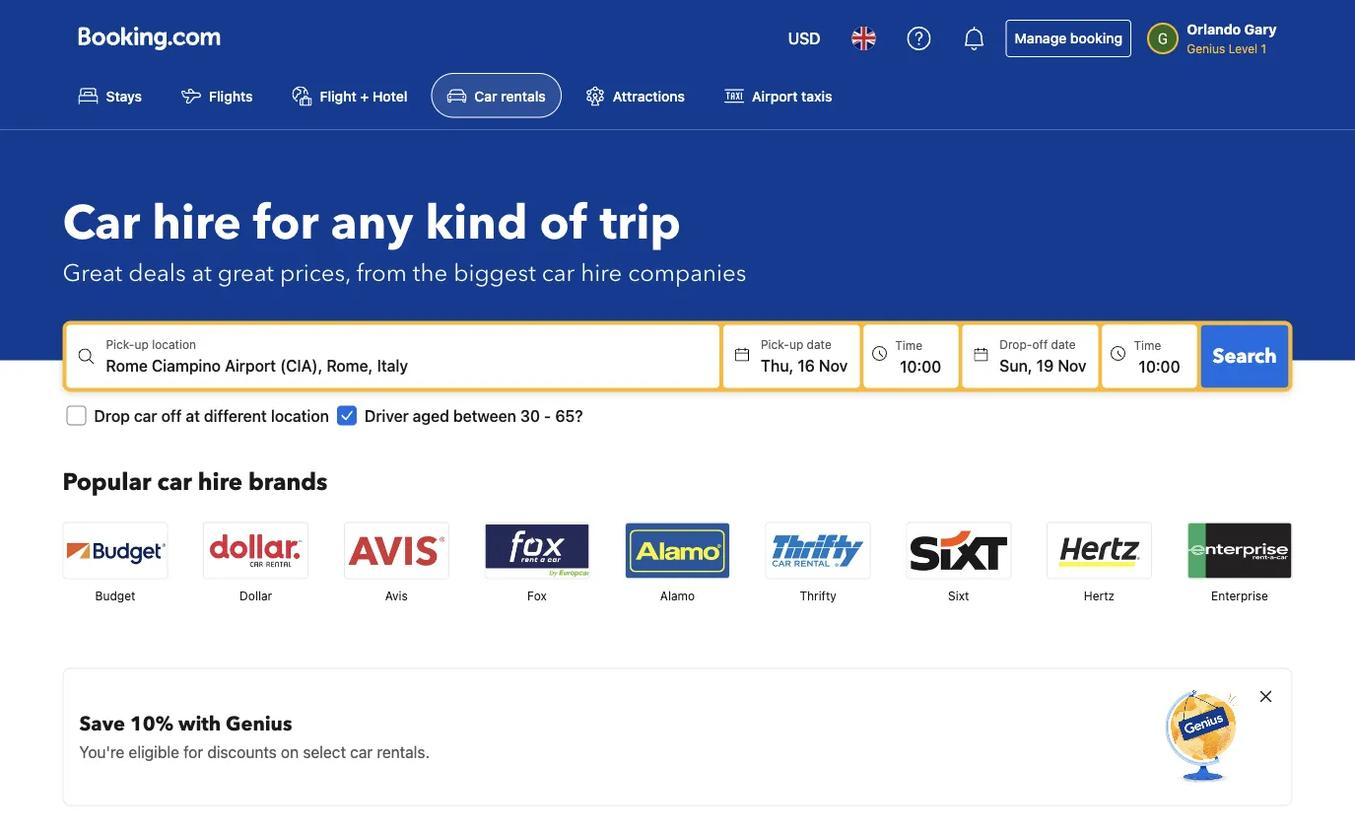 Task type: describe. For each thing, give the bounding box(es) containing it.
car inside the save 10% with genius you're eligible for discounts on select car rentals.
[[350, 742, 373, 761]]

1 vertical spatial location
[[271, 406, 329, 425]]

search
[[1213, 342, 1277, 370]]

30
[[520, 406, 540, 425]]

genius inside the save 10% with genius you're eligible for discounts on select car rentals.
[[226, 710, 292, 737]]

budget
[[95, 589, 135, 603]]

genius inside the orlando gary genius level 1
[[1187, 41, 1226, 55]]

date for 16
[[807, 337, 832, 351]]

stays
[[106, 88, 142, 104]]

for inside car hire for any kind of trip great deals at great prices, from the biggest car hire companies
[[253, 191, 319, 255]]

kind
[[425, 191, 528, 255]]

date for 19
[[1052, 337, 1076, 351]]

with
[[178, 710, 221, 737]]

drop
[[94, 406, 130, 425]]

1
[[1261, 41, 1267, 55]]

taxis
[[802, 88, 833, 104]]

manage
[[1015, 30, 1067, 46]]

airport
[[752, 88, 798, 104]]

enterprise logo image
[[1189, 523, 1292, 578]]

pick-up location
[[106, 337, 196, 351]]

65?
[[555, 406, 583, 425]]

1 vertical spatial at
[[186, 406, 200, 425]]

trip
[[600, 191, 681, 255]]

for inside the save 10% with genius you're eligible for discounts on select car rentals.
[[183, 742, 203, 761]]

thu,
[[761, 356, 794, 374]]

orlando
[[1187, 21, 1241, 37]]

attractions
[[613, 88, 685, 104]]

alamo logo image
[[626, 523, 730, 578]]

up for pick-up date thu, 16 nov
[[790, 337, 804, 351]]

off inside "drop-off date sun, 19 nov"
[[1033, 337, 1048, 351]]

pick-up date thu, 16 nov
[[761, 337, 848, 374]]

biggest
[[454, 257, 536, 290]]

+
[[360, 88, 369, 104]]

flights link
[[166, 73, 269, 118]]

1 vertical spatial hire
[[581, 257, 622, 290]]

aged
[[413, 406, 449, 425]]

any
[[331, 191, 414, 255]]

airport taxis link
[[709, 73, 848, 118]]

sixt logo image
[[907, 523, 1011, 578]]

hertz
[[1084, 589, 1115, 603]]

1 vertical spatial off
[[161, 406, 182, 425]]

popular
[[63, 466, 151, 499]]

gary
[[1245, 21, 1277, 37]]

car rentals
[[475, 88, 546, 104]]

on
[[281, 742, 299, 761]]

Pick-up location field
[[106, 353, 720, 377]]

driver
[[365, 406, 409, 425]]

car rentals link
[[431, 73, 562, 118]]

car for rentals
[[475, 88, 498, 104]]

save 10% with genius you're eligible for discounts on select car rentals.
[[79, 710, 430, 761]]

great
[[63, 257, 122, 290]]

you're
[[79, 742, 125, 761]]

10%
[[130, 710, 173, 737]]



Task type: locate. For each thing, give the bounding box(es) containing it.
eligible
[[129, 742, 179, 761]]

manage booking link
[[1006, 20, 1132, 57]]

manage booking
[[1015, 30, 1123, 46]]

airport taxis
[[752, 88, 833, 104]]

off
[[1033, 337, 1048, 351], [161, 406, 182, 425]]

0 horizontal spatial for
[[183, 742, 203, 761]]

popular car hire brands
[[63, 466, 328, 499]]

date inside "drop-off date sun, 19 nov"
[[1052, 337, 1076, 351]]

level
[[1229, 41, 1258, 55]]

for up the prices,
[[253, 191, 319, 255]]

1 horizontal spatial date
[[1052, 337, 1076, 351]]

1 vertical spatial genius
[[226, 710, 292, 737]]

0 horizontal spatial genius
[[226, 710, 292, 737]]

usd button
[[776, 15, 833, 62]]

0 vertical spatial hire
[[152, 191, 241, 255]]

from
[[357, 257, 407, 290]]

up inside pick-up date thu, 16 nov
[[790, 337, 804, 351]]

16
[[798, 356, 815, 374]]

for
[[253, 191, 319, 255], [183, 742, 203, 761]]

attractions link
[[570, 73, 701, 118]]

1 horizontal spatial off
[[1033, 337, 1048, 351]]

at left great
[[192, 257, 212, 290]]

car left the rentals
[[475, 88, 498, 104]]

2 pick- from the left
[[761, 337, 790, 351]]

deals
[[128, 257, 186, 290]]

pick-
[[106, 337, 135, 351], [761, 337, 790, 351]]

up up '16'
[[790, 337, 804, 351]]

sixt
[[949, 589, 970, 603]]

usd
[[788, 29, 821, 48]]

0 horizontal spatial pick-
[[106, 337, 135, 351]]

drop car off at different location
[[94, 406, 329, 425]]

1 nov from the left
[[819, 356, 848, 374]]

at inside car hire for any kind of trip great deals at great prices, from the biggest car hire companies
[[192, 257, 212, 290]]

car inside car hire for any kind of trip great deals at great prices, from the biggest car hire companies
[[63, 191, 140, 255]]

0 vertical spatial at
[[192, 257, 212, 290]]

1 vertical spatial for
[[183, 742, 203, 761]]

nov for sun, 19 nov
[[1058, 356, 1087, 374]]

pick- up thu,
[[761, 337, 790, 351]]

0 vertical spatial car
[[475, 88, 498, 104]]

up down deals
[[135, 337, 149, 351]]

car right 'select'
[[350, 742, 373, 761]]

car inside car hire for any kind of trip great deals at great prices, from the biggest car hire companies
[[542, 257, 575, 290]]

dollar
[[240, 589, 272, 603]]

flights
[[209, 88, 253, 104]]

for down with at left
[[183, 742, 203, 761]]

pick- for pick-up location
[[106, 337, 135, 351]]

avis logo image
[[345, 523, 448, 578]]

booking
[[1071, 30, 1123, 46]]

discounts
[[207, 742, 277, 761]]

nov
[[819, 356, 848, 374], [1058, 356, 1087, 374]]

pick- for pick-up date thu, 16 nov
[[761, 337, 790, 351]]

dollar logo image
[[204, 523, 308, 578]]

booking.com online hotel reservations image
[[78, 27, 220, 50]]

hire up deals
[[152, 191, 241, 255]]

thrifty logo image
[[767, 523, 870, 578]]

2 date from the left
[[1052, 337, 1076, 351]]

genius
[[1187, 41, 1226, 55], [226, 710, 292, 737]]

car for hire
[[63, 191, 140, 255]]

0 horizontal spatial location
[[152, 337, 196, 351]]

date up '16'
[[807, 337, 832, 351]]

at left different at the left
[[186, 406, 200, 425]]

0 horizontal spatial date
[[807, 337, 832, 351]]

pick- inside pick-up date thu, 16 nov
[[761, 337, 790, 351]]

hire
[[152, 191, 241, 255], [581, 257, 622, 290], [198, 466, 243, 499]]

1 pick- from the left
[[106, 337, 135, 351]]

genius up discounts
[[226, 710, 292, 737]]

rentals.
[[377, 742, 430, 761]]

location right different at the left
[[271, 406, 329, 425]]

date inside pick-up date thu, 16 nov
[[807, 337, 832, 351]]

up
[[135, 337, 149, 351], [790, 337, 804, 351]]

nov inside "drop-off date sun, 19 nov"
[[1058, 356, 1087, 374]]

companies
[[628, 257, 747, 290]]

thrifty
[[800, 589, 837, 603]]

1 horizontal spatial car
[[475, 88, 498, 104]]

the
[[413, 257, 448, 290]]

nov right '16'
[[819, 356, 848, 374]]

1 horizontal spatial nov
[[1058, 356, 1087, 374]]

alamo
[[660, 589, 695, 603]]

1 up from the left
[[135, 337, 149, 351]]

1 date from the left
[[807, 337, 832, 351]]

0 horizontal spatial up
[[135, 337, 149, 351]]

stays link
[[63, 73, 158, 118]]

hotel
[[373, 88, 408, 104]]

0 vertical spatial off
[[1033, 337, 1048, 351]]

car down of
[[542, 257, 575, 290]]

flight + hotel
[[320, 88, 408, 104]]

1 horizontal spatial for
[[253, 191, 319, 255]]

save
[[79, 710, 125, 737]]

nov for thu, 16 nov
[[819, 356, 848, 374]]

1 horizontal spatial up
[[790, 337, 804, 351]]

off up the "19"
[[1033, 337, 1048, 351]]

hire down of
[[581, 257, 622, 290]]

different
[[204, 406, 267, 425]]

fox
[[527, 589, 547, 603]]

rentals
[[501, 88, 546, 104]]

select
[[303, 742, 346, 761]]

location down deals
[[152, 337, 196, 351]]

between
[[453, 406, 517, 425]]

fox logo image
[[485, 523, 589, 578]]

prices,
[[280, 257, 351, 290]]

car right drop
[[134, 406, 157, 425]]

2 nov from the left
[[1058, 356, 1087, 374]]

flight + hotel link
[[277, 73, 423, 118]]

1 horizontal spatial location
[[271, 406, 329, 425]]

0 vertical spatial genius
[[1187, 41, 1226, 55]]

car right popular at the left bottom of the page
[[157, 466, 192, 499]]

search button
[[1201, 325, 1289, 388]]

sun,
[[1000, 356, 1033, 374]]

car up great on the left of page
[[63, 191, 140, 255]]

nov right the "19"
[[1058, 356, 1087, 374]]

up for pick-up location
[[135, 337, 149, 351]]

flight
[[320, 88, 357, 104]]

0 vertical spatial for
[[253, 191, 319, 255]]

drop-
[[1000, 337, 1033, 351]]

0 horizontal spatial off
[[161, 406, 182, 425]]

avis
[[385, 589, 408, 603]]

hire down drop car off at different location
[[198, 466, 243, 499]]

genius down orlando
[[1187, 41, 1226, 55]]

1 horizontal spatial genius
[[1187, 41, 1226, 55]]

budget logo image
[[64, 523, 167, 578]]

0 horizontal spatial nov
[[819, 356, 848, 374]]

date
[[807, 337, 832, 351], [1052, 337, 1076, 351]]

car
[[542, 257, 575, 290], [134, 406, 157, 425], [157, 466, 192, 499], [350, 742, 373, 761]]

2 up from the left
[[790, 337, 804, 351]]

date up the "19"
[[1052, 337, 1076, 351]]

driver aged between 30 - 65?
[[365, 406, 583, 425]]

car hire for any kind of trip great deals at great prices, from the biggest car hire companies
[[63, 191, 747, 290]]

great
[[218, 257, 274, 290]]

orlando gary genius level 1
[[1187, 21, 1277, 55]]

hertz logo image
[[1048, 523, 1151, 578]]

nov inside pick-up date thu, 16 nov
[[819, 356, 848, 374]]

-
[[544, 406, 551, 425]]

off right drop
[[161, 406, 182, 425]]

1 horizontal spatial pick-
[[761, 337, 790, 351]]

2 vertical spatial hire
[[198, 466, 243, 499]]

19
[[1037, 356, 1054, 374]]

of
[[540, 191, 588, 255]]

1 vertical spatial car
[[63, 191, 140, 255]]

brands
[[248, 466, 328, 499]]

at
[[192, 257, 212, 290], [186, 406, 200, 425]]

car
[[475, 88, 498, 104], [63, 191, 140, 255]]

0 vertical spatial location
[[152, 337, 196, 351]]

pick- up drop
[[106, 337, 135, 351]]

location
[[152, 337, 196, 351], [271, 406, 329, 425]]

drop-off date sun, 19 nov
[[1000, 337, 1087, 374]]

enterprise
[[1212, 589, 1269, 603]]

0 horizontal spatial car
[[63, 191, 140, 255]]



Task type: vqa. For each thing, say whether or not it's contained in the screenshot.
NEW YORK TO SANTO DOMINGO image
no



